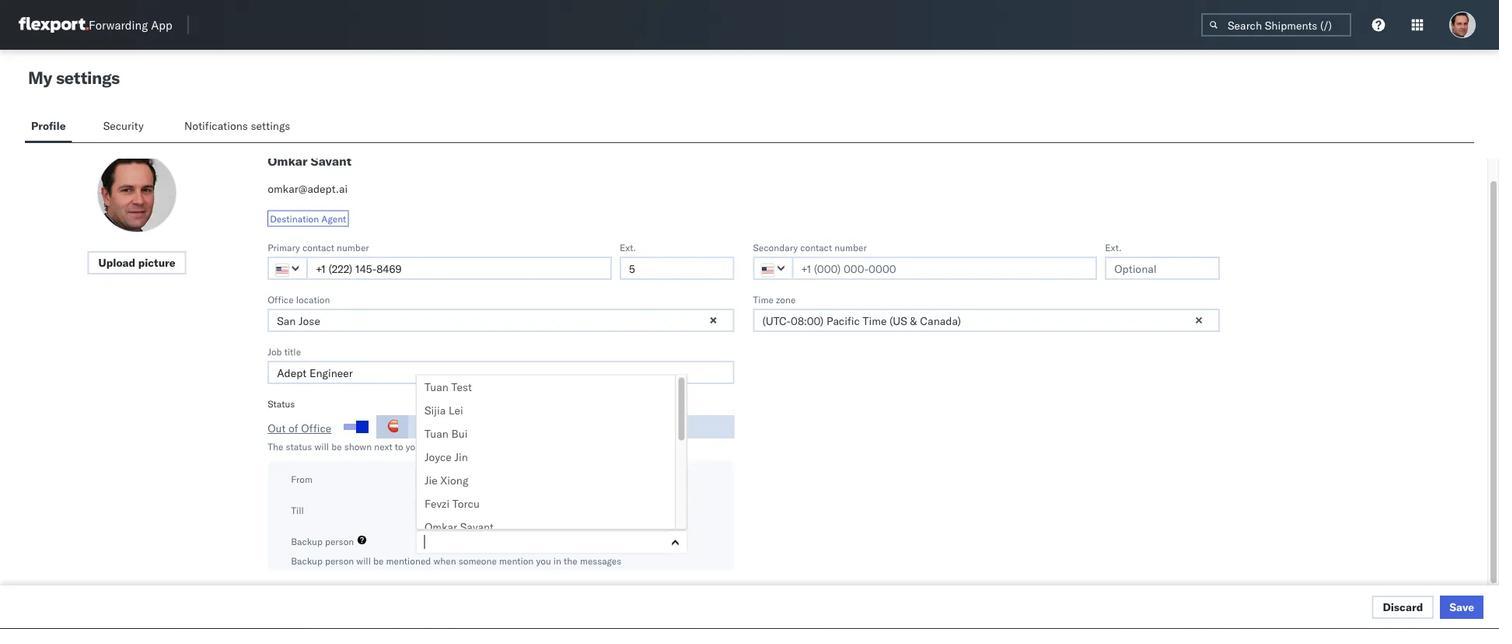 Task type: describe. For each thing, give the bounding box(es) containing it.
-- : -- -- text field
[[532, 468, 651, 492]]

flexport. image
[[19, 17, 89, 33]]

fevzi torcu
[[424, 496, 479, 510]]

out
[[268, 421, 286, 435]]

from
[[291, 473, 313, 485]]

in
[[452, 441, 460, 452]]

0 vertical spatial savant
[[311, 153, 352, 168]]

of
[[289, 421, 298, 435]]

mmm d, yyyy text field for till
[[416, 499, 534, 523]]

messages.
[[479, 441, 523, 452]]

picture
[[138, 256, 176, 269]]

United States text field
[[268, 256, 308, 280]]

tuan bui
[[424, 426, 467, 440]]

be
[[331, 441, 342, 452]]

primary contact number
[[268, 241, 369, 253]]

status
[[268, 397, 295, 409]]

will
[[315, 441, 329, 452]]

notifications
[[184, 119, 248, 133]]

upload picture button
[[88, 251, 186, 274]]

ext. for primary contact number
[[620, 241, 637, 253]]

job
[[268, 345, 282, 357]]

OOO till... text field
[[409, 415, 735, 438]]

test
[[451, 380, 472, 393]]

joyce
[[424, 450, 451, 463]]

upload
[[98, 256, 136, 269]]

pst for from
[[660, 473, 679, 487]]

save
[[1450, 601, 1475, 614]]

0 horizontal spatial omkar
[[268, 153, 308, 168]]

Job title text field
[[268, 361, 735, 384]]

San Jose text field
[[268, 308, 735, 332]]

jie xiong option
[[417, 468, 676, 492]]

security
[[103, 119, 144, 133]]

upload picture
[[98, 256, 176, 269]]

forwarding app
[[89, 18, 172, 32]]

tuan test
[[424, 380, 472, 393]]

fevzi torcu option
[[417, 492, 676, 515]]

location
[[296, 293, 330, 305]]

destination
[[270, 212, 319, 224]]

name
[[427, 441, 450, 452]]

till
[[291, 504, 304, 516]]

the status will be shown next to your name in the messages.
[[268, 441, 523, 452]]

my
[[28, 67, 52, 88]]

tuan for tuan bui
[[424, 426, 448, 440]]

secondary contact number
[[753, 241, 867, 253]]

job title
[[268, 345, 301, 357]]

primary
[[268, 241, 300, 253]]

notifications settings
[[184, 119, 290, 133]]

sijia lei
[[424, 403, 463, 417]]

contact for primary
[[303, 241, 334, 253]]

time
[[753, 293, 774, 305]]

+1 (000) 000-0000 telephone field
[[307, 256, 612, 280]]

title
[[284, 345, 301, 357]]

pst for till
[[660, 504, 679, 518]]

discard
[[1383, 601, 1424, 614]]

my settings
[[28, 67, 120, 88]]

mmm d, yyyy text field for from
[[416, 468, 534, 492]]

fevzi
[[424, 496, 449, 510]]

-- : -- -- text field
[[532, 499, 651, 523]]

backup
[[291, 535, 323, 547]]

shown
[[344, 441, 372, 452]]

profile
[[31, 119, 66, 133]]

notifications settings button
[[178, 112, 303, 142]]

number for primary contact number
[[337, 241, 369, 253]]

to
[[395, 441, 403, 452]]

0 horizontal spatial office
[[268, 293, 294, 305]]

sijia lei option
[[417, 398, 676, 422]]



Task type: vqa. For each thing, say whether or not it's contained in the screenshot.
fifth '11:59'
no



Task type: locate. For each thing, give the bounding box(es) containing it.
2 number from the left
[[835, 241, 867, 253]]

next
[[374, 441, 393, 452]]

lei
[[448, 403, 463, 417]]

1 vertical spatial omkar
[[424, 520, 457, 533]]

0 horizontal spatial omkar savant
[[268, 153, 352, 168]]

number for secondary contact number
[[835, 241, 867, 253]]

tuan test option
[[417, 375, 676, 398]]

omkar@adept.ai
[[268, 182, 348, 195]]

mmm d, yyyy text field up torcu on the left
[[416, 468, 534, 492]]

number right secondary
[[835, 241, 867, 253]]

settings right notifications
[[251, 119, 290, 133]]

savant up omkar@adept.ai
[[311, 153, 352, 168]]

1 horizontal spatial omkar
[[424, 520, 457, 533]]

office
[[268, 293, 294, 305], [301, 421, 332, 435]]

xiong
[[440, 473, 468, 487]]

savant
[[311, 153, 352, 168], [460, 520, 493, 533]]

1 vertical spatial pst
[[660, 504, 679, 518]]

jie xiong
[[424, 473, 468, 487]]

omkar savant inside option
[[424, 520, 493, 533]]

2 optional telephone field from the left
[[1106, 256, 1220, 280]]

status
[[286, 441, 312, 452]]

1 pst from the top
[[660, 473, 679, 487]]

1 horizontal spatial savant
[[460, 520, 493, 533]]

MMM D, YYYY text field
[[416, 468, 534, 492], [416, 499, 534, 523]]

0 horizontal spatial settings
[[56, 67, 120, 88]]

savant inside option
[[460, 520, 493, 533]]

1 horizontal spatial ext.
[[1106, 241, 1122, 253]]

save button
[[1441, 596, 1484, 619]]

destination agent
[[270, 212, 346, 224]]

2 pst from the top
[[660, 504, 679, 518]]

Optional telephone field
[[620, 256, 735, 280], [1106, 256, 1220, 280]]

torcu
[[452, 496, 479, 510]]

out of office
[[268, 421, 332, 435]]

office up will
[[301, 421, 332, 435]]

time zone
[[753, 293, 796, 305]]

0 vertical spatial omkar
[[268, 153, 308, 168]]

1 vertical spatial mmm d, yyyy text field
[[416, 499, 534, 523]]

1 vertical spatial omkar savant
[[424, 520, 493, 533]]

omkar savant down torcu on the left
[[424, 520, 493, 533]]

settings for my settings
[[56, 67, 120, 88]]

omkar savant up omkar@adept.ai
[[268, 153, 352, 168]]

the
[[268, 441, 283, 452]]

0 horizontal spatial contact
[[303, 241, 334, 253]]

joyce jin
[[424, 450, 468, 463]]

settings right my
[[56, 67, 120, 88]]

sijia
[[424, 403, 446, 417]]

pst
[[660, 473, 679, 487], [660, 504, 679, 518]]

tuan for tuan test
[[424, 380, 448, 393]]

1 horizontal spatial omkar savant
[[424, 520, 493, 533]]

omkar
[[268, 153, 308, 168], [424, 520, 457, 533]]

number
[[337, 241, 369, 253], [835, 241, 867, 253]]

0 vertical spatial office
[[268, 293, 294, 305]]

optional telephone field for primary contact number
[[620, 256, 735, 280]]

secondary
[[753, 241, 798, 253]]

1 ext. from the left
[[620, 241, 637, 253]]

Search Shipments (/) text field
[[1202, 13, 1352, 37]]

bui
[[451, 426, 467, 440]]

tuan bui option
[[417, 422, 676, 445]]

omkar inside option
[[424, 520, 457, 533]]

app
[[151, 18, 172, 32]]

your
[[406, 441, 424, 452]]

settings for notifications settings
[[251, 119, 290, 133]]

joyce jin option
[[417, 445, 676, 468]]

1 tuan from the top
[[424, 380, 448, 393]]

0 vertical spatial pst
[[660, 473, 679, 487]]

person
[[325, 535, 354, 547]]

0 vertical spatial tuan
[[424, 380, 448, 393]]

1 horizontal spatial settings
[[251, 119, 290, 133]]

1 horizontal spatial optional telephone field
[[1106, 256, 1220, 280]]

pst right -- : -- -- text field
[[660, 504, 679, 518]]

forwarding
[[89, 18, 148, 32]]

1 horizontal spatial contact
[[801, 241, 832, 253]]

0 vertical spatial omkar savant
[[268, 153, 352, 168]]

optional telephone field for secondary contact number
[[1106, 256, 1220, 280]]

settings
[[56, 67, 120, 88], [251, 119, 290, 133]]

discard button
[[1372, 596, 1435, 619]]

tuan up sijia
[[424, 380, 448, 393]]

0 vertical spatial mmm d, yyyy text field
[[416, 468, 534, 492]]

backup person
[[291, 535, 354, 547]]

savant down torcu on the left
[[460, 520, 493, 533]]

office location
[[268, 293, 330, 305]]

1 vertical spatial settings
[[251, 119, 290, 133]]

(UTC-08:00) Pacific Time (US & Canada) text field
[[753, 308, 1220, 332]]

1 vertical spatial tuan
[[424, 426, 448, 440]]

pst right -- : -- -- text box
[[660, 473, 679, 487]]

0 horizontal spatial optional telephone field
[[620, 256, 735, 280]]

1 number from the left
[[337, 241, 369, 253]]

list box containing tuan test
[[417, 375, 687, 538]]

1 horizontal spatial number
[[835, 241, 867, 253]]

0 vertical spatial settings
[[56, 67, 120, 88]]

1 vertical spatial office
[[301, 421, 332, 435]]

contact down destination agent
[[303, 241, 334, 253]]

1 horizontal spatial office
[[301, 421, 332, 435]]

contact for secondary
[[801, 241, 832, 253]]

mmm d, yyyy text field down xiong
[[416, 499, 534, 523]]

1 vertical spatial savant
[[460, 520, 493, 533]]

contact right secondary
[[801, 241, 832, 253]]

2 ext. from the left
[[1106, 241, 1122, 253]]

0 horizontal spatial savant
[[311, 153, 352, 168]]

0 horizontal spatial number
[[337, 241, 369, 253]]

+1 (000) 000-0000 telephone field
[[792, 256, 1098, 280]]

0 horizontal spatial ext.
[[620, 241, 637, 253]]

zone
[[776, 293, 796, 305]]

jin
[[454, 450, 468, 463]]

United States text field
[[753, 256, 794, 280]]

tuan up name
[[424, 426, 448, 440]]

2 mmm d, yyyy text field from the top
[[416, 499, 534, 523]]

1 mmm d, yyyy text field from the top
[[416, 468, 534, 492]]

None checkbox
[[344, 423, 366, 430]]

1 contact from the left
[[303, 241, 334, 253]]

omkar up omkar@adept.ai
[[268, 153, 308, 168]]

list box
[[417, 375, 687, 538]]

ext.
[[620, 241, 637, 253], [1106, 241, 1122, 253]]

ext. for secondary contact number
[[1106, 241, 1122, 253]]

jie
[[424, 473, 437, 487]]

omkar savant
[[268, 153, 352, 168], [424, 520, 493, 533]]

omkar savant option
[[417, 515, 676, 538]]

the
[[463, 441, 476, 452]]

2 contact from the left
[[801, 241, 832, 253]]

2 tuan from the top
[[424, 426, 448, 440]]

agent
[[321, 212, 346, 224]]

contact
[[303, 241, 334, 253], [801, 241, 832, 253]]

omkar down fevzi
[[424, 520, 457, 533]]

settings inside button
[[251, 119, 290, 133]]

forwarding app link
[[19, 17, 172, 33]]

security button
[[97, 112, 153, 142]]

1 optional telephone field from the left
[[620, 256, 735, 280]]

office down united states text field
[[268, 293, 294, 305]]

profile button
[[25, 112, 72, 142]]

number down the agent
[[337, 241, 369, 253]]

tuan
[[424, 380, 448, 393], [424, 426, 448, 440]]



